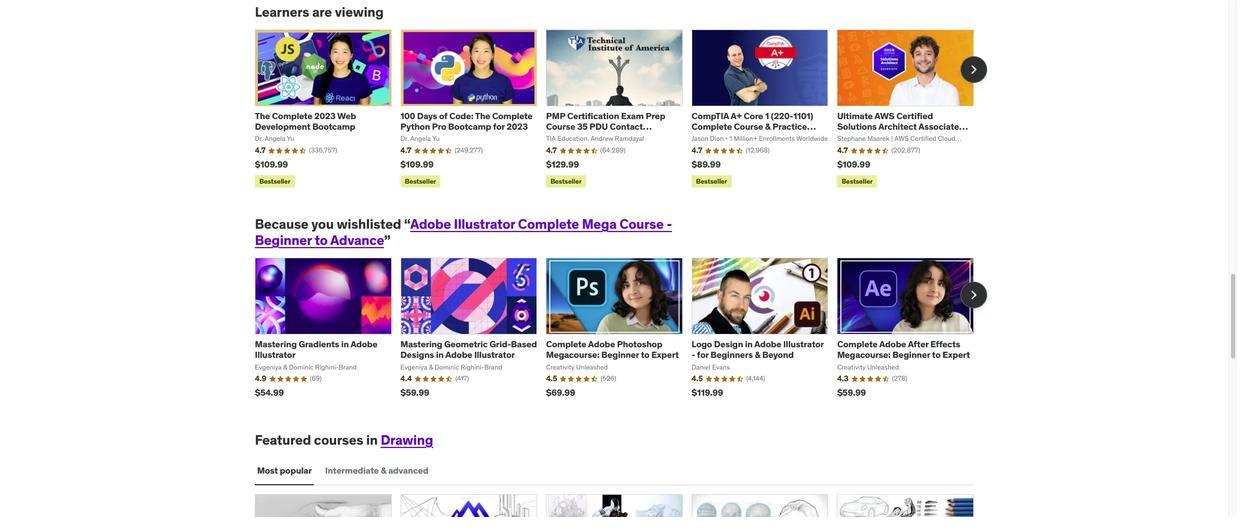 Task type: describe. For each thing, give the bounding box(es) containing it.
core
[[744, 110, 764, 121]]

advance
[[330, 232, 384, 249]]

effects
[[931, 339, 961, 350]]

based
[[511, 339, 537, 350]]

geometric
[[444, 339, 488, 350]]

carousel element for because you wishlisted "
[[255, 258, 988, 406]]

illustrator inside logo design in adobe illustrator - for beginners & beyond
[[783, 339, 824, 350]]

logo design in adobe illustrator - for beginners & beyond
[[692, 339, 824, 360]]

python
[[401, 121, 430, 132]]

prep
[[646, 110, 666, 121]]

course inside comptia a+ core 1 (220-1101) complete course & practice exam
[[734, 121, 763, 132]]

adobe inside mastering gradients in adobe illustrator
[[351, 339, 378, 350]]

most popular
[[257, 465, 312, 476]]

ultimate aws certified solutions architect associate saa-c03 link
[[837, 110, 968, 143]]

popular
[[280, 465, 312, 476]]

exam inside comptia a+ core 1 (220-1101) complete course & practice exam
[[692, 132, 715, 143]]

pmp
[[546, 110, 566, 121]]

mastering for illustrator
[[255, 339, 297, 350]]

code:
[[449, 110, 474, 121]]

because
[[255, 216, 309, 233]]

featured
[[255, 432, 311, 449]]

complete inside the complete 2023 web development bootcamp
[[272, 110, 313, 121]]

100 days of code: the complete python pro bootcamp for 2023 link
[[401, 110, 533, 132]]

complete adobe after effects megacourse: beginner to expert link
[[837, 339, 970, 360]]

grid-
[[490, 339, 511, 350]]

gradients
[[299, 339, 339, 350]]

mastering gradients in adobe illustrator link
[[255, 339, 378, 360]]

exam inside 'pmp certification exam prep course 35 pdu contact hours/pdu'
[[621, 110, 644, 121]]

adobe illustrator complete mega course - beginner to advance
[[255, 216, 672, 249]]

illustrator inside "adobe illustrator complete mega course - beginner to advance"
[[454, 216, 515, 233]]

in for featured courses in drawing
[[366, 432, 378, 449]]

complete adobe after effects megacourse: beginner to expert
[[837, 339, 970, 360]]

& inside button
[[381, 465, 387, 476]]

in for logo design in adobe illustrator - for beginners & beyond
[[745, 339, 753, 350]]

adobe inside the complete adobe after effects megacourse: beginner to expert
[[880, 339, 907, 350]]

pdu
[[590, 121, 608, 132]]

complete adobe photoshop megacourse: beginner to expert link
[[546, 339, 679, 360]]

learners are viewing
[[255, 3, 384, 21]]

(220-
[[771, 110, 793, 121]]

adobe inside complete adobe photoshop megacourse: beginner to expert
[[588, 339, 615, 350]]

- for logo design in adobe illustrator - for beginners & beyond
[[692, 349, 695, 360]]

pmp certification exam prep course 35 pdu contact hours/pdu link
[[546, 110, 666, 143]]

adobe inside mastering geometric grid-based designs in adobe illustrator
[[445, 349, 472, 360]]

1101)
[[793, 110, 813, 121]]

complete inside comptia a+ core 1 (220-1101) complete course & practice exam
[[692, 121, 732, 132]]

ultimate
[[837, 110, 873, 121]]

- for adobe illustrator complete mega course - beginner to advance
[[667, 216, 672, 233]]

bootcamp inside the complete 2023 web development bootcamp
[[312, 121, 355, 132]]

most popular button
[[255, 458, 314, 484]]

100
[[401, 110, 415, 121]]

design
[[714, 339, 743, 350]]

2023 inside the complete 2023 web development bootcamp
[[314, 110, 336, 121]]

drawing link
[[381, 432, 433, 449]]

solutions
[[837, 121, 877, 132]]

35
[[577, 121, 588, 132]]

complete inside "adobe illustrator complete mega course - beginner to advance"
[[518, 216, 579, 233]]

course for -
[[620, 216, 664, 233]]

of
[[439, 110, 448, 121]]

complete adobe photoshop megacourse: beginner to expert
[[546, 339, 679, 360]]

to inside the complete adobe after effects megacourse: beginner to expert
[[932, 349, 941, 360]]

web
[[337, 110, 356, 121]]

intermediate
[[325, 465, 379, 476]]



Task type: vqa. For each thing, say whether or not it's contained in the screenshot.
Photography
no



Task type: locate. For each thing, give the bounding box(es) containing it.
adobe
[[410, 216, 451, 233], [351, 339, 378, 350], [588, 339, 615, 350], [755, 339, 782, 350], [880, 339, 907, 350], [445, 349, 472, 360]]

logo design in adobe illustrator - for beginners & beyond link
[[692, 339, 824, 360]]

course left 1
[[734, 121, 763, 132]]

the complete 2023 web development bootcamp
[[255, 110, 356, 132]]

1 expert from the left
[[652, 349, 679, 360]]

1 bootcamp from the left
[[312, 121, 355, 132]]

0 vertical spatial next image
[[965, 61, 983, 79]]

pro
[[432, 121, 446, 132]]

1 horizontal spatial expert
[[943, 349, 970, 360]]

& left beyond in the right of the page
[[755, 349, 761, 360]]

& left advanced
[[381, 465, 387, 476]]

"
[[404, 216, 410, 233]]

beginner inside complete adobe photoshop megacourse: beginner to expert
[[602, 349, 639, 360]]

mastering geometric grid-based designs in adobe illustrator link
[[401, 339, 537, 360]]

adobe right beginners
[[755, 339, 782, 350]]

0 horizontal spatial course
[[546, 121, 576, 132]]

2 carousel element from the top
[[255, 258, 988, 406]]

2 horizontal spatial to
[[932, 349, 941, 360]]

2023 inside 100 days of code: the complete python pro bootcamp for 2023
[[507, 121, 528, 132]]

megacourse: inside complete adobe photoshop megacourse: beginner to expert
[[546, 349, 600, 360]]

in
[[341, 339, 349, 350], [745, 339, 753, 350], [436, 349, 444, 360], [366, 432, 378, 449]]

adobe right "
[[410, 216, 451, 233]]

complete
[[272, 110, 313, 121], [492, 110, 533, 121], [692, 121, 732, 132], [518, 216, 579, 233], [546, 339, 587, 350], [837, 339, 878, 350]]

the
[[255, 110, 270, 121], [475, 110, 490, 121]]

1 vertical spatial next image
[[965, 286, 983, 304]]

comptia a+ core 1 (220-1101) complete course & practice exam
[[692, 110, 813, 143]]

2 next image from the top
[[965, 286, 983, 304]]

2 horizontal spatial beginner
[[893, 349, 930, 360]]

adobe left after
[[880, 339, 907, 350]]

0 horizontal spatial beginner
[[255, 232, 312, 249]]

1 the from the left
[[255, 110, 270, 121]]

2 megacourse: from the left
[[837, 349, 891, 360]]

featured courses in drawing
[[255, 432, 433, 449]]

0 horizontal spatial &
[[381, 465, 387, 476]]

megacourse: inside the complete adobe after effects megacourse: beginner to expert
[[837, 349, 891, 360]]

1 vertical spatial &
[[755, 349, 761, 360]]

1 horizontal spatial exam
[[692, 132, 715, 143]]

2 expert from the left
[[943, 349, 970, 360]]

bootcamp inside 100 days of code: the complete python pro bootcamp for 2023
[[448, 121, 491, 132]]

complete inside the complete adobe after effects megacourse: beginner to expert
[[837, 339, 878, 350]]

expert right after
[[943, 349, 970, 360]]

courses
[[314, 432, 363, 449]]

comptia a+ core 1 (220-1101) complete course & practice exam link
[[692, 110, 816, 143]]

drawing
[[381, 432, 433, 449]]

2023 left web
[[314, 110, 336, 121]]

mastering left gradients
[[255, 339, 297, 350]]

adobe right the designs
[[445, 349, 472, 360]]

1 horizontal spatial -
[[692, 349, 695, 360]]

are
[[312, 3, 332, 21]]

0 vertical spatial -
[[667, 216, 672, 233]]

in inside logo design in adobe illustrator - for beginners & beyond
[[745, 339, 753, 350]]

& for learners are viewing
[[765, 121, 771, 132]]

in for mastering gradients in adobe illustrator
[[341, 339, 349, 350]]

mastering gradients in adobe illustrator
[[255, 339, 378, 360]]

1 horizontal spatial 2023
[[507, 121, 528, 132]]

carousel element
[[255, 29, 988, 190], [255, 258, 988, 406]]

beginners
[[711, 349, 753, 360]]

- inside logo design in adobe illustrator - for beginners & beyond
[[692, 349, 695, 360]]

beginner
[[255, 232, 312, 249], [602, 349, 639, 360], [893, 349, 930, 360]]

complete inside 100 days of code: the complete python pro bootcamp for 2023
[[492, 110, 533, 121]]

1 vertical spatial for
[[697, 349, 709, 360]]

photoshop
[[617, 339, 663, 350]]

saa-
[[837, 132, 858, 143]]

0 horizontal spatial -
[[667, 216, 672, 233]]

learners
[[255, 3, 309, 21]]

to inside complete adobe photoshop megacourse: beginner to expert
[[641, 349, 650, 360]]

for left design
[[697, 349, 709, 360]]

carousel element for learners are viewing
[[255, 29, 988, 190]]

carousel element containing the complete 2023 web development bootcamp
[[255, 29, 988, 190]]

ultimate aws certified solutions architect associate saa-c03
[[837, 110, 959, 143]]

c03
[[858, 132, 875, 143]]

beginner inside the complete adobe after effects megacourse: beginner to expert
[[893, 349, 930, 360]]

beginner inside "adobe illustrator complete mega course - beginner to advance"
[[255, 232, 312, 249]]

adobe inside logo design in adobe illustrator - for beginners & beyond
[[755, 339, 782, 350]]

hours/pdu
[[546, 132, 594, 143]]

for inside logo design in adobe illustrator - for beginners & beyond
[[697, 349, 709, 360]]

course inside "adobe illustrator complete mega course - beginner to advance"
[[620, 216, 664, 233]]

illustrator inside mastering geometric grid-based designs in adobe illustrator
[[474, 349, 515, 360]]

wishlisted
[[337, 216, 401, 233]]

100 days of code: the complete python pro bootcamp for 2023
[[401, 110, 533, 132]]

course right mega
[[620, 216, 664, 233]]

intermediate & advanced button
[[323, 458, 431, 484]]

mastering geometric grid-based designs in adobe illustrator
[[401, 339, 537, 360]]

0 horizontal spatial the
[[255, 110, 270, 121]]

associate
[[919, 121, 959, 132]]

aws
[[875, 110, 895, 121]]

for
[[493, 121, 505, 132], [697, 349, 709, 360]]

1 vertical spatial exam
[[692, 132, 715, 143]]

1 vertical spatial -
[[692, 349, 695, 360]]

exam
[[621, 110, 644, 121], [692, 132, 715, 143]]

comptia
[[692, 110, 729, 121]]

contact
[[610, 121, 643, 132]]

illustrator
[[454, 216, 515, 233], [783, 339, 824, 350], [255, 349, 296, 360], [474, 349, 515, 360]]

next image for learners are viewing
[[965, 61, 983, 79]]

the inside 100 days of code: the complete python pro bootcamp for 2023
[[475, 110, 490, 121]]

1 next image from the top
[[965, 61, 983, 79]]

mastering left geometric
[[401, 339, 442, 350]]

bootcamp right "of"
[[448, 121, 491, 132]]

you
[[311, 216, 334, 233]]

practice
[[773, 121, 807, 132]]

1 horizontal spatial beginner
[[602, 349, 639, 360]]

2 the from the left
[[475, 110, 490, 121]]

in right the designs
[[436, 349, 444, 360]]

1 vertical spatial carousel element
[[255, 258, 988, 406]]

2 mastering from the left
[[401, 339, 442, 350]]

architect
[[879, 121, 917, 132]]

0 horizontal spatial expert
[[652, 349, 679, 360]]

1 horizontal spatial course
[[620, 216, 664, 233]]

carousel element containing mastering gradients in adobe illustrator
[[255, 258, 988, 406]]

1 horizontal spatial for
[[697, 349, 709, 360]]

0 horizontal spatial bootcamp
[[312, 121, 355, 132]]

logo
[[692, 339, 712, 350]]

certification
[[567, 110, 619, 121]]

course inside 'pmp certification exam prep course 35 pdu contact hours/pdu'
[[546, 121, 576, 132]]

most
[[257, 465, 278, 476]]

illustrator inside mastering gradients in adobe illustrator
[[255, 349, 296, 360]]

& left (220-
[[765, 121, 771, 132]]

1 horizontal spatial &
[[755, 349, 761, 360]]

beyond
[[763, 349, 794, 360]]

viewing
[[335, 3, 384, 21]]

designs
[[401, 349, 434, 360]]

for inside 100 days of code: the complete python pro bootcamp for 2023
[[493, 121, 505, 132]]

2023
[[314, 110, 336, 121], [507, 121, 528, 132]]

0 horizontal spatial megacourse:
[[546, 349, 600, 360]]

expert left logo
[[652, 349, 679, 360]]

the complete 2023 web development bootcamp link
[[255, 110, 356, 132]]

adobe illustrator complete mega course - beginner to advance link
[[255, 216, 672, 249]]

because you wishlisted "
[[255, 216, 410, 233]]

1
[[765, 110, 769, 121]]

in up intermediate & advanced at the bottom left of the page
[[366, 432, 378, 449]]

0 horizontal spatial to
[[315, 232, 328, 249]]

certified
[[897, 110, 933, 121]]

1 horizontal spatial to
[[641, 349, 650, 360]]

"
[[384, 232, 391, 249]]

next image
[[965, 61, 983, 79], [965, 286, 983, 304]]

course for 35
[[546, 121, 576, 132]]

megacourse: right based
[[546, 349, 600, 360]]

1 horizontal spatial bootcamp
[[448, 121, 491, 132]]

in inside mastering gradients in adobe illustrator
[[341, 339, 349, 350]]

2 vertical spatial &
[[381, 465, 387, 476]]

1 horizontal spatial megacourse:
[[837, 349, 891, 360]]

adobe inside "adobe illustrator complete mega course - beginner to advance"
[[410, 216, 451, 233]]

exam down comptia
[[692, 132, 715, 143]]

1 mastering from the left
[[255, 339, 297, 350]]

0 horizontal spatial exam
[[621, 110, 644, 121]]

2 horizontal spatial course
[[734, 121, 763, 132]]

after
[[908, 339, 929, 350]]

0 vertical spatial for
[[493, 121, 505, 132]]

0 horizontal spatial mastering
[[255, 339, 297, 350]]

0 vertical spatial carousel element
[[255, 29, 988, 190]]

megacourse:
[[546, 349, 600, 360], [837, 349, 891, 360]]

days
[[417, 110, 437, 121]]

complete inside complete adobe photoshop megacourse: beginner to expert
[[546, 339, 587, 350]]

mastering inside mastering gradients in adobe illustrator
[[255, 339, 297, 350]]

& inside comptia a+ core 1 (220-1101) complete course & practice exam
[[765, 121, 771, 132]]

adobe left photoshop
[[588, 339, 615, 350]]

& inside logo design in adobe illustrator - for beginners & beyond
[[755, 349, 761, 360]]

-
[[667, 216, 672, 233], [692, 349, 695, 360]]

1 megacourse: from the left
[[546, 349, 600, 360]]

1 horizontal spatial the
[[475, 110, 490, 121]]

development
[[255, 121, 311, 132]]

0 vertical spatial exam
[[621, 110, 644, 121]]

exam left prep
[[621, 110, 644, 121]]

mega
[[582, 216, 617, 233]]

2 horizontal spatial &
[[765, 121, 771, 132]]

mastering for designs
[[401, 339, 442, 350]]

for right code: at the left
[[493, 121, 505, 132]]

a+
[[731, 110, 742, 121]]

mastering inside mastering geometric grid-based designs in adobe illustrator
[[401, 339, 442, 350]]

0 horizontal spatial 2023
[[314, 110, 336, 121]]

pmp certification exam prep course 35 pdu contact hours/pdu
[[546, 110, 666, 143]]

0 vertical spatial &
[[765, 121, 771, 132]]

expert inside complete adobe photoshop megacourse: beginner to expert
[[652, 349, 679, 360]]

in right design
[[745, 339, 753, 350]]

megacourse: left after
[[837, 349, 891, 360]]

next image for because you wishlisted "
[[965, 286, 983, 304]]

1 horizontal spatial mastering
[[401, 339, 442, 350]]

course left 35
[[546, 121, 576, 132]]

bootcamp right development
[[312, 121, 355, 132]]

the inside the complete 2023 web development bootcamp
[[255, 110, 270, 121]]

&
[[765, 121, 771, 132], [755, 349, 761, 360], [381, 465, 387, 476]]

2 bootcamp from the left
[[448, 121, 491, 132]]

in inside mastering geometric grid-based designs in adobe illustrator
[[436, 349, 444, 360]]

- inside "adobe illustrator complete mega course - beginner to advance"
[[667, 216, 672, 233]]

adobe right gradients
[[351, 339, 378, 350]]

2023 left pmp
[[507, 121, 528, 132]]

& for because you wishlisted "
[[755, 349, 761, 360]]

advanced
[[388, 465, 429, 476]]

in right gradients
[[341, 339, 349, 350]]

mastering
[[255, 339, 297, 350], [401, 339, 442, 350]]

expert inside the complete adobe after effects megacourse: beginner to expert
[[943, 349, 970, 360]]

to inside "adobe illustrator complete mega course - beginner to advance"
[[315, 232, 328, 249]]

1 carousel element from the top
[[255, 29, 988, 190]]

intermediate & advanced
[[325, 465, 429, 476]]

0 horizontal spatial for
[[493, 121, 505, 132]]

to
[[315, 232, 328, 249], [641, 349, 650, 360], [932, 349, 941, 360]]

expert
[[652, 349, 679, 360], [943, 349, 970, 360]]



